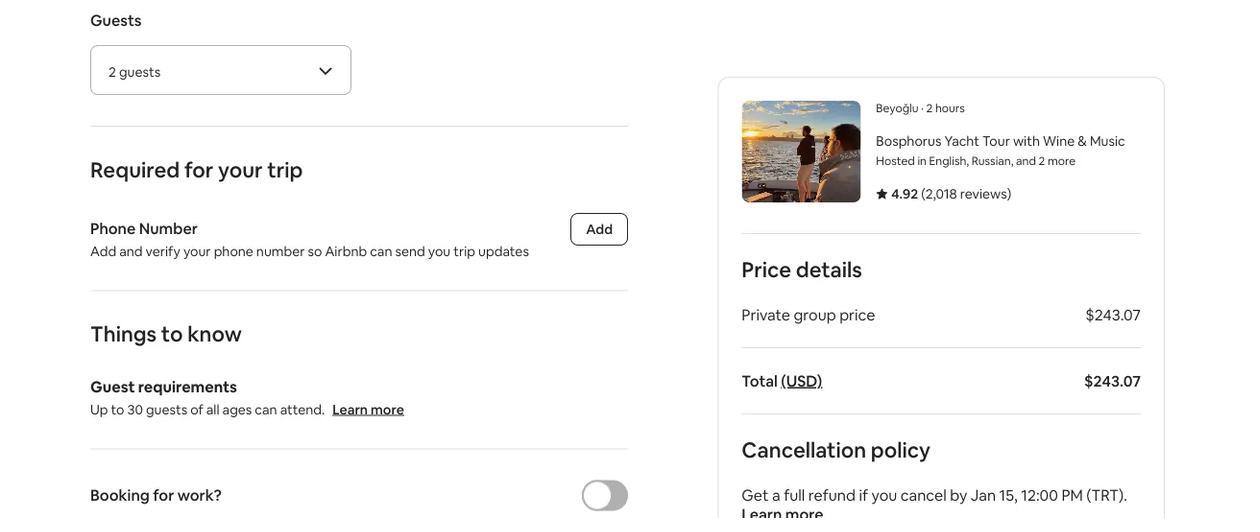 Task type: describe. For each thing, give the bounding box(es) containing it.
full
[[784, 486, 805, 505]]

$243.07 for total
[[1084, 371, 1141, 391]]

booking
[[90, 486, 150, 506]]

number
[[139, 219, 198, 239]]

refund
[[808, 486, 856, 505]]

things
[[90, 321, 157, 348]]

if
[[859, 486, 868, 505]]

and inside the bosphorus yacht tour with wine & music hosted in english, russian, and 2 more
[[1016, 154, 1036, 169]]

2 guests
[[109, 63, 161, 81]]

price
[[840, 305, 875, 325]]

bosphorus yacht tour with wine & music hosted in english, russian, and 2 more
[[876, 133, 1125, 169]]

number
[[256, 243, 305, 260]]

0 vertical spatial to
[[161, 321, 183, 348]]

work?
[[177, 486, 222, 506]]

&
[[1078, 133, 1087, 150]]

phone number add and verify your phone number so airbnb can send you trip updates
[[90, 219, 529, 260]]

(trt).
[[1087, 486, 1128, 505]]

guests
[[90, 10, 142, 30]]

2,018
[[926, 185, 957, 203]]

cancel
[[901, 486, 947, 505]]

wine
[[1043, 133, 1075, 150]]

verify
[[146, 243, 180, 260]]

(usd)
[[781, 371, 822, 391]]

and inside phone number add and verify your phone number so airbnb can send you trip updates
[[119, 243, 143, 260]]

trip inside phone number add and verify your phone number so airbnb can send you trip updates
[[454, 243, 475, 260]]

(
[[921, 185, 926, 203]]

can inside phone number add and verify your phone number so airbnb can send you trip updates
[[370, 243, 392, 260]]

know
[[187, 321, 242, 348]]

12:00
[[1021, 486, 1058, 505]]

reviews
[[960, 185, 1007, 203]]

jan
[[971, 486, 996, 505]]

2 guests button
[[91, 46, 351, 94]]

more inside the bosphorus yacht tour with wine & music hosted in english, russian, and 2 more
[[1048, 154, 1076, 169]]

english,
[[929, 154, 969, 169]]

ages
[[222, 401, 252, 418]]

for for required
[[184, 156, 214, 183]]

total (usd)
[[742, 371, 822, 391]]

booking for work?
[[90, 486, 222, 506]]

beyoğlu · 2 hours
[[876, 101, 965, 116]]

updates
[[478, 243, 529, 260]]

1 horizontal spatial you
[[872, 486, 897, 505]]

(usd) button
[[781, 371, 822, 391]]

get
[[742, 486, 769, 505]]

requirements
[[138, 377, 237, 397]]

up
[[90, 401, 108, 418]]



Task type: vqa. For each thing, say whether or not it's contained in the screenshot.
bottommost trip
yes



Task type: locate. For each thing, give the bounding box(es) containing it.
0 vertical spatial 2
[[109, 63, 116, 81]]

learn
[[333, 401, 368, 418]]

0 horizontal spatial to
[[111, 401, 124, 418]]

2 vertical spatial 2
[[1039, 154, 1045, 169]]

you inside phone number add and verify your phone number so airbnb can send you trip updates
[[428, 243, 451, 260]]

guest requirements up to 30 guests of all ages can attend. learn more
[[90, 377, 404, 418]]

2
[[109, 63, 116, 81], [926, 101, 933, 116], [1039, 154, 1045, 169]]

your right verify at the left
[[183, 243, 211, 260]]

0 vertical spatial for
[[184, 156, 214, 183]]

yacht
[[945, 133, 980, 150]]

0 vertical spatial add
[[586, 221, 613, 238]]

2 down guests
[[109, 63, 116, 81]]

0 horizontal spatial can
[[255, 401, 277, 418]]

can left 'send'
[[370, 243, 392, 260]]

1 vertical spatial to
[[111, 401, 124, 418]]

cancellation policy
[[742, 437, 931, 464]]

required
[[90, 156, 180, 183]]

tour
[[982, 133, 1010, 150]]

1 vertical spatial you
[[872, 486, 897, 505]]

pm
[[1062, 486, 1083, 505]]

to left 30
[[111, 401, 124, 418]]

add inside button
[[586, 221, 613, 238]]

russian,
[[972, 154, 1014, 169]]

1 horizontal spatial can
[[370, 243, 392, 260]]

0 vertical spatial your
[[218, 156, 263, 183]]

private
[[742, 305, 790, 325]]

can
[[370, 243, 392, 260], [255, 401, 277, 418]]

30
[[127, 401, 143, 418]]

your up phone
[[218, 156, 263, 183]]

trip
[[267, 156, 303, 183], [454, 243, 475, 260]]

to inside guest requirements up to 30 guests of all ages can attend. learn more
[[111, 401, 124, 418]]

guests left of
[[146, 401, 187, 418]]

)
[[1007, 185, 1012, 203]]

your
[[218, 156, 263, 183], [183, 243, 211, 260]]

2 inside the bosphorus yacht tour with wine & music hosted in english, russian, and 2 more
[[1039, 154, 1045, 169]]

1 horizontal spatial to
[[161, 321, 183, 348]]

your inside phone number add and verify your phone number so airbnb can send you trip updates
[[183, 243, 211, 260]]

·
[[921, 101, 924, 116]]

can right ages
[[255, 401, 277, 418]]

0 vertical spatial $243.07
[[1085, 305, 1141, 325]]

4.92 ( 2,018 reviews )
[[892, 185, 1012, 203]]

policy
[[871, 437, 931, 464]]

1 vertical spatial add
[[90, 243, 116, 260]]

1 vertical spatial can
[[255, 401, 277, 418]]

with
[[1013, 133, 1040, 150]]

0 horizontal spatial and
[[119, 243, 143, 260]]

1 vertical spatial $243.07
[[1084, 371, 1141, 391]]

you right if
[[872, 486, 897, 505]]

add
[[586, 221, 613, 238], [90, 243, 116, 260]]

required for your trip
[[90, 156, 303, 183]]

to
[[161, 321, 183, 348], [111, 401, 124, 418]]

price details
[[742, 256, 862, 283]]

price
[[742, 256, 792, 283]]

1 vertical spatial guests
[[146, 401, 187, 418]]

for right required
[[184, 156, 214, 183]]

you
[[428, 243, 451, 260], [872, 486, 897, 505]]

guests
[[119, 63, 161, 81], [146, 401, 187, 418]]

beyoğlu
[[876, 101, 919, 116]]

hours
[[935, 101, 965, 116]]

by
[[950, 486, 968, 505]]

bosphorus
[[876, 133, 942, 150]]

music
[[1090, 133, 1125, 150]]

add button
[[571, 213, 628, 246]]

of
[[190, 401, 203, 418]]

guests inside guest requirements up to 30 guests of all ages can attend. learn more
[[146, 401, 187, 418]]

to left know
[[161, 321, 183, 348]]

$243.07 for private group price
[[1085, 305, 1141, 325]]

get a full refund if you cancel by jan 15, 12:00 pm (trt).
[[742, 486, 1128, 505]]

1 horizontal spatial your
[[218, 156, 263, 183]]

1 horizontal spatial 2
[[926, 101, 933, 116]]

1 vertical spatial for
[[153, 486, 174, 506]]

0 vertical spatial guests
[[119, 63, 161, 81]]

and
[[1016, 154, 1036, 169], [119, 243, 143, 260]]

1 vertical spatial trip
[[454, 243, 475, 260]]

0 vertical spatial and
[[1016, 154, 1036, 169]]

0 horizontal spatial your
[[183, 243, 211, 260]]

attend.
[[280, 401, 325, 418]]

for left work?
[[153, 486, 174, 506]]

1 horizontal spatial trip
[[454, 243, 475, 260]]

1 horizontal spatial and
[[1016, 154, 1036, 169]]

things to know
[[90, 321, 242, 348]]

group
[[794, 305, 836, 325]]

2 inside dropdown button
[[109, 63, 116, 81]]

can inside guest requirements up to 30 guests of all ages can attend. learn more
[[255, 401, 277, 418]]

more down wine
[[1048, 154, 1076, 169]]

phone
[[90, 219, 136, 239]]

1 vertical spatial your
[[183, 243, 211, 260]]

more right learn
[[371, 401, 404, 418]]

1 vertical spatial 2
[[926, 101, 933, 116]]

4.92
[[892, 185, 918, 203]]

guests down guests
[[119, 63, 161, 81]]

in
[[918, 154, 927, 169]]

0 horizontal spatial add
[[90, 243, 116, 260]]

1 horizontal spatial more
[[1048, 154, 1076, 169]]

0 horizontal spatial you
[[428, 243, 451, 260]]

you right 'send'
[[428, 243, 451, 260]]

private group price
[[742, 305, 875, 325]]

0 horizontal spatial for
[[153, 486, 174, 506]]

airbnb
[[325, 243, 367, 260]]

1 vertical spatial and
[[119, 243, 143, 260]]

1 horizontal spatial for
[[184, 156, 214, 183]]

cancellation
[[742, 437, 866, 464]]

add inside phone number add and verify your phone number so airbnb can send you trip updates
[[90, 243, 116, 260]]

2 down with
[[1039, 154, 1045, 169]]

trip left updates
[[454, 243, 475, 260]]

hosted
[[876, 154, 915, 169]]

for for booking
[[153, 486, 174, 506]]

0 horizontal spatial 2
[[109, 63, 116, 81]]

2 right ·
[[926, 101, 933, 116]]

for
[[184, 156, 214, 183], [153, 486, 174, 506]]

send
[[395, 243, 425, 260]]

phone
[[214, 243, 253, 260]]

trip up phone number add and verify your phone number so airbnb can send you trip updates
[[267, 156, 303, 183]]

guests inside dropdown button
[[119, 63, 161, 81]]

learn more link
[[333, 401, 404, 418]]

$243.07
[[1085, 305, 1141, 325], [1084, 371, 1141, 391]]

0 horizontal spatial trip
[[267, 156, 303, 183]]

0 vertical spatial trip
[[267, 156, 303, 183]]

2 horizontal spatial 2
[[1039, 154, 1045, 169]]

0 vertical spatial can
[[370, 243, 392, 260]]

0 vertical spatial more
[[1048, 154, 1076, 169]]

so
[[308, 243, 322, 260]]

all
[[206, 401, 219, 418]]

1 horizontal spatial add
[[586, 221, 613, 238]]

details
[[796, 256, 862, 283]]

and down with
[[1016, 154, 1036, 169]]

0 horizontal spatial more
[[371, 401, 404, 418]]

0 vertical spatial you
[[428, 243, 451, 260]]

and down phone
[[119, 243, 143, 260]]

more inside guest requirements up to 30 guests of all ages can attend. learn more
[[371, 401, 404, 418]]

15,
[[999, 486, 1018, 505]]

guest
[[90, 377, 135, 397]]

more
[[1048, 154, 1076, 169], [371, 401, 404, 418]]

a
[[772, 486, 781, 505]]

1 vertical spatial more
[[371, 401, 404, 418]]

total
[[742, 371, 778, 391]]



